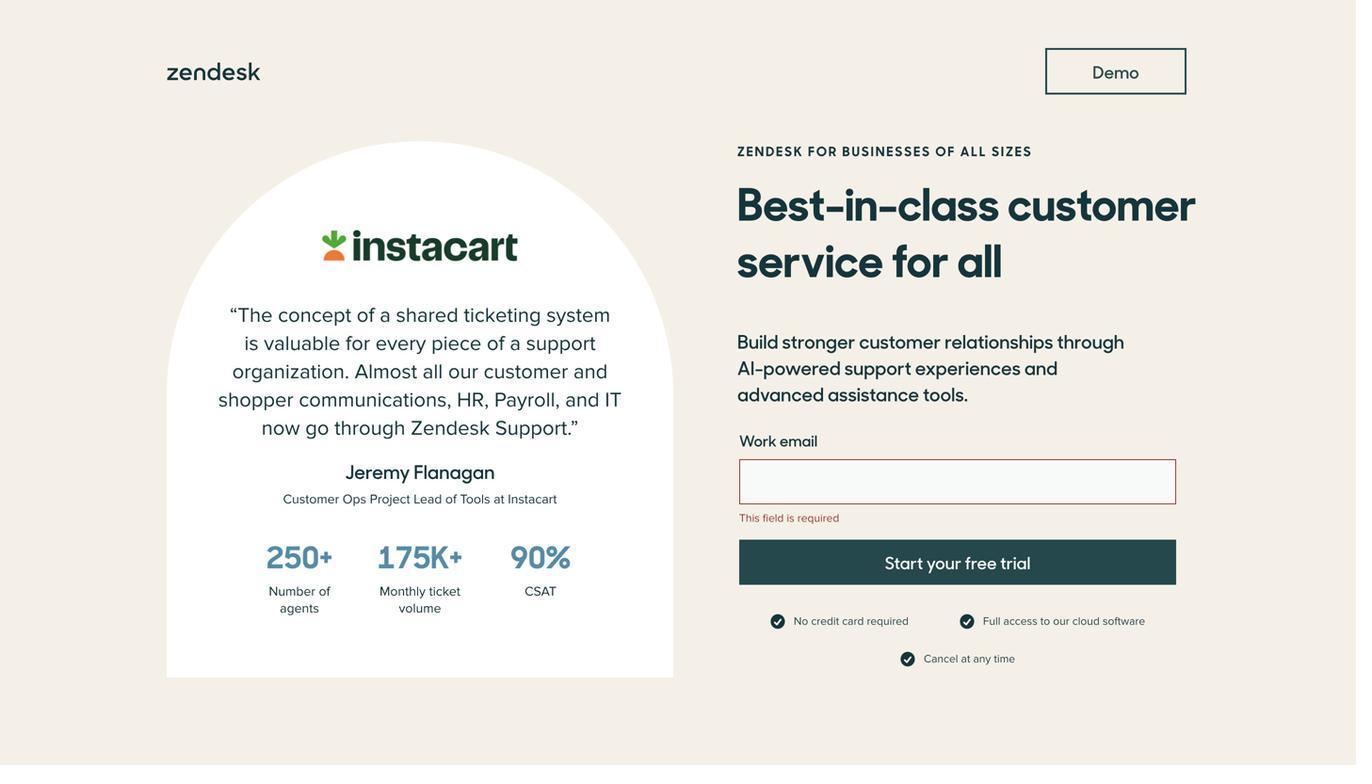 Task type: describe. For each thing, give the bounding box(es) containing it.
powered
[[763, 354, 841, 381]]

ai-
[[738, 354, 763, 381]]

credit
[[811, 615, 839, 629]]

tools.
[[923, 381, 968, 407]]

at
[[961, 653, 971, 667]]

all
[[961, 141, 988, 160]]

all
[[958, 224, 1003, 290]]

cancel
[[924, 653, 958, 667]]

to
[[1041, 615, 1050, 629]]

our
[[1053, 615, 1070, 629]]

software
[[1103, 615, 1146, 629]]

zendesk for businesses of all sizes best-in-class customer service for all
[[738, 141, 1197, 290]]

customer inside the "build stronger customer relationships through ai-powered support experiences and advanced assistance tools."
[[859, 328, 941, 354]]

any
[[973, 653, 991, 667]]

no
[[794, 615, 808, 629]]

zendesk logo image
[[167, 62, 261, 82]]

build stronger customer relationships through ai-powered support experiences and advanced assistance tools.
[[738, 328, 1125, 407]]

time
[[994, 653, 1016, 667]]

full
[[983, 615, 1001, 629]]

stronger
[[782, 328, 856, 354]]

access
[[1004, 615, 1038, 629]]



Task type: vqa. For each thing, say whether or not it's contained in the screenshot.
TOOLS.
yes



Task type: locate. For each thing, give the bounding box(es) containing it.
0 horizontal spatial customer
[[859, 328, 941, 354]]

best-
[[738, 168, 845, 234]]

for
[[808, 141, 838, 160]]

cancel at any time
[[924, 653, 1016, 667]]

zendesk
[[738, 141, 804, 160]]

1 horizontal spatial customer
[[1008, 168, 1197, 234]]

experiences
[[915, 354, 1021, 381]]

businesses
[[843, 141, 932, 160]]

customer inside zendesk for businesses of all sizes best-in-class customer service for all
[[1008, 168, 1197, 234]]

cloud
[[1073, 615, 1100, 629]]

full access to our cloud software
[[983, 615, 1146, 629]]

advanced
[[738, 381, 824, 407]]

through
[[1057, 328, 1125, 354]]

sizes
[[992, 141, 1033, 160]]

of
[[936, 141, 956, 160]]

class
[[898, 168, 1000, 234]]

and
[[1025, 354, 1058, 381]]

support
[[845, 354, 912, 381]]

customer
[[1008, 168, 1197, 234], [859, 328, 941, 354]]

demo link
[[1046, 48, 1187, 95]]

demo
[[1093, 59, 1140, 83]]

0 vertical spatial customer
[[1008, 168, 1197, 234]]

in-
[[845, 168, 898, 234]]

required
[[867, 615, 909, 629]]

1 vertical spatial customer
[[859, 328, 941, 354]]

for
[[892, 224, 949, 290]]

card
[[842, 615, 864, 629]]

service
[[738, 224, 884, 290]]

no credit card required
[[794, 615, 909, 629]]

build
[[738, 328, 779, 354]]

relationships
[[945, 328, 1054, 354]]

assistance
[[828, 381, 919, 407]]



